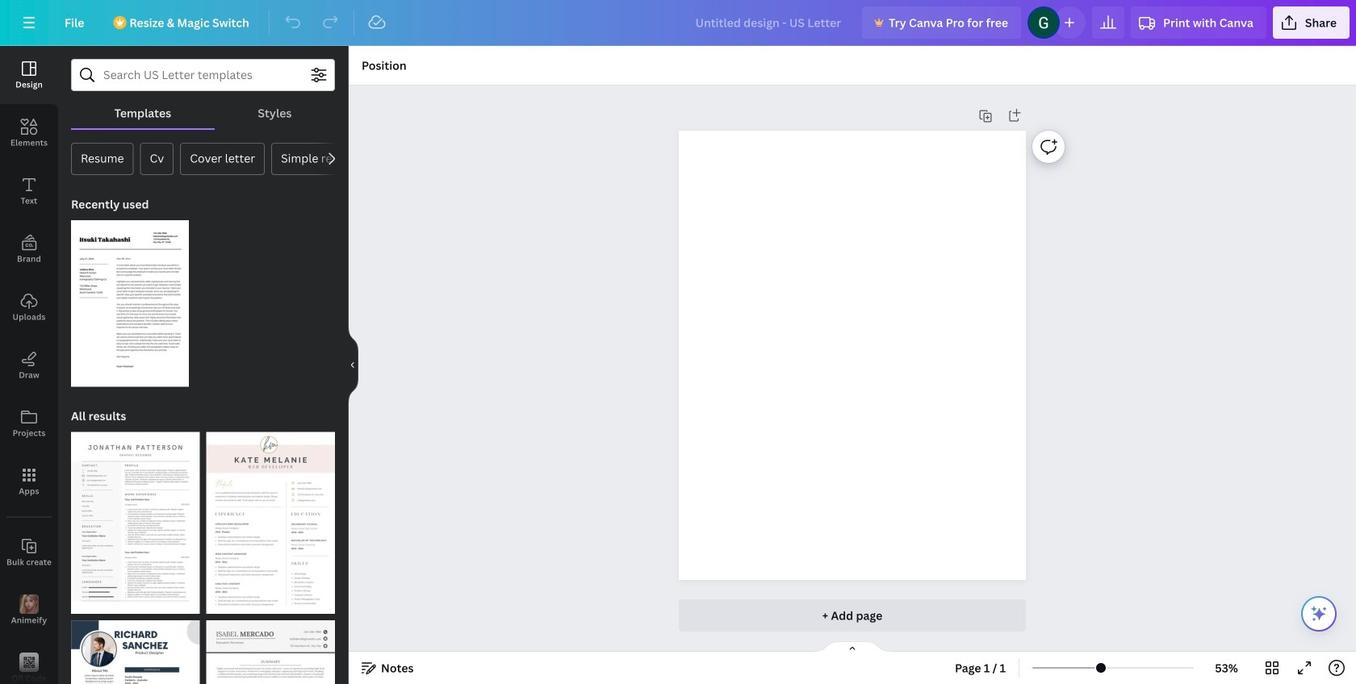 Task type: describe. For each thing, give the bounding box(es) containing it.
Design title text field
[[683, 6, 856, 39]]

Zoom button
[[1201, 656, 1253, 681]]

blue professional modern cv resume group
[[71, 611, 200, 685]]

black and white modern entry level fresher cover letter group
[[71, 211, 189, 387]]

Search US Letter templates search field
[[103, 60, 303, 90]]

minimalist clean signature cv resume image
[[206, 432, 335, 614]]

main menu bar
[[0, 0, 1356, 46]]

minimalist clean signature cv resume group
[[206, 432, 335, 614]]



Task type: vqa. For each thing, say whether or not it's contained in the screenshot.
Home
no



Task type: locate. For each thing, give the bounding box(es) containing it.
hide image
[[348, 327, 358, 404]]

gray and white simple clean resume image
[[206, 621, 335, 685]]

gray and white simple clean resume group
[[206, 611, 335, 685]]

minimalist white and grey professional resume group
[[71, 423, 200, 614]]

canva assistant image
[[1310, 605, 1329, 624]]

show pages image
[[814, 641, 891, 654]]

blue professional modern cv resume image
[[71, 621, 200, 685]]

black and white modern entry level fresher cover letter image
[[71, 220, 189, 387]]

side panel tab list
[[0, 46, 58, 685]]



